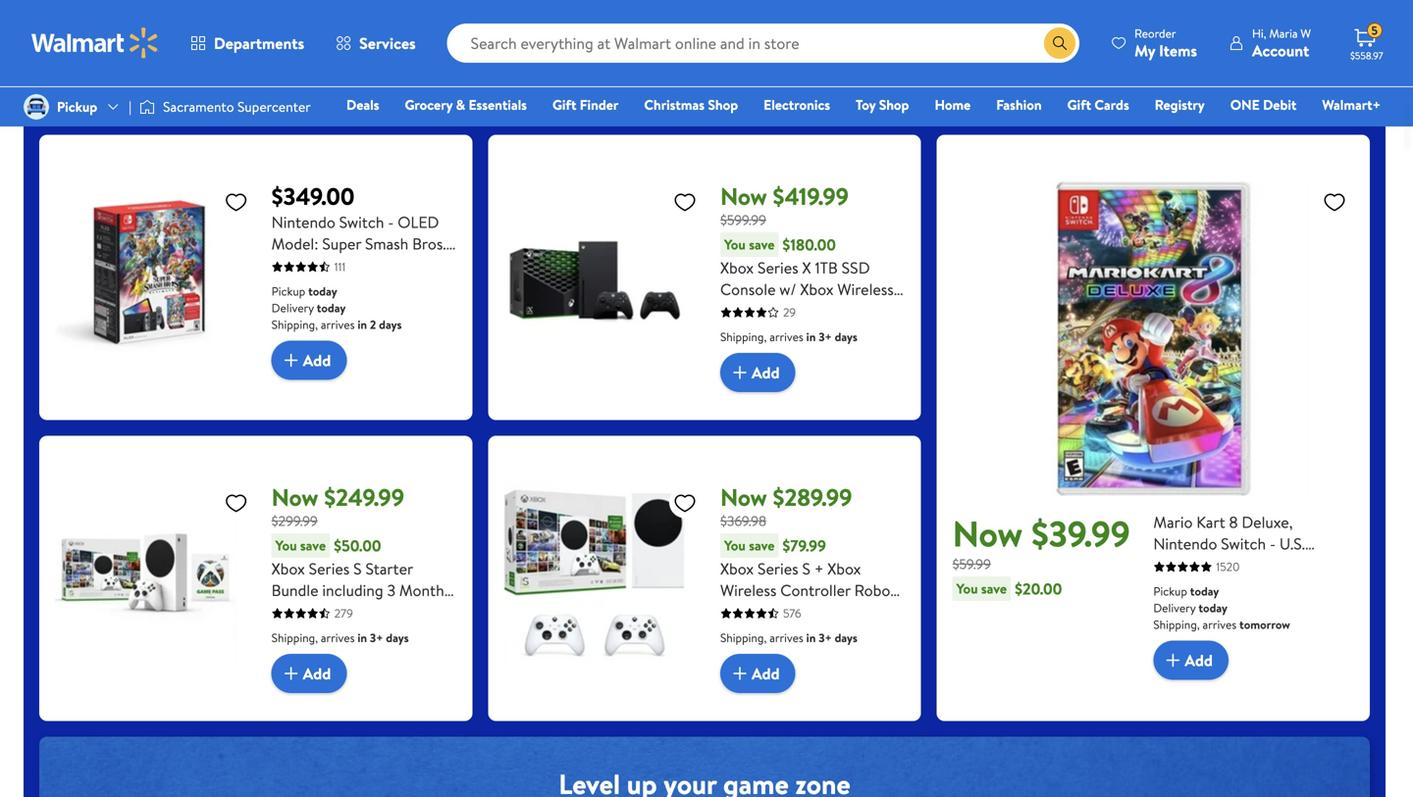 Task type: vqa. For each thing, say whether or not it's contained in the screenshot.
the All related to Wellness
no



Task type: locate. For each thing, give the bounding box(es) containing it.
nintendo down 111
[[272, 298, 335, 319]]

game right month on the right bottom of page
[[838, 602, 878, 623]]

in left 2 on the top left of the page
[[358, 316, 367, 333]]

1 horizontal spatial ultimate
[[367, 602, 426, 623]]

in for now $249.99
[[358, 630, 367, 647]]

111
[[334, 259, 346, 275]]

delivery for pickup today delivery today shipping, arrives tomorrow
[[1153, 600, 1196, 617]]

$20.00
[[1015, 579, 1062, 600]]

bundle for $249.99
[[272, 580, 318, 602]]

shipping, arrives in 3+ days down the 29
[[720, 329, 858, 345]]

game down model:
[[272, 276, 312, 298]]

add to favorites list, nintendo switch - oled model: super smash bros. ultimate bundle (full game download + 3 mo. nintendo switch online membership included) image
[[224, 190, 248, 214]]

account
[[1252, 40, 1309, 61]]

add to cart image down extra
[[728, 361, 752, 385]]

now right add to favorites list, xbox series x 1tb ssd console w/ xbox wireless controller carbon black + extra xbox wireless controller carbon black image
[[720, 180, 767, 213]]

now right add to favorites list, xbox series s + xbox wireless controller robot white + 3 month game pass icon
[[720, 481, 767, 514]]

s for $289.99
[[802, 558, 811, 580]]

3+ down 'including'
[[370, 630, 383, 647]]

1 vertical spatial ultimate
[[367, 602, 426, 623]]

save down $59.99
[[981, 579, 1007, 599]]

3
[[401, 276, 409, 298], [387, 580, 396, 602], [777, 602, 786, 623]]

0 horizontal spatial bundle
[[272, 580, 318, 602]]

save down $369.98
[[749, 536, 775, 555]]

s for $249.99
[[353, 558, 362, 580]]

wireless inside now $289.99 $369.98 you save $79.99 xbox series s + xbox wireless controller robot white + 3 month game pass
[[720, 580, 777, 602]]

arrives for now $289.99
[[770, 630, 804, 647]]

1 vertical spatial bundle
[[272, 580, 318, 602]]

that'll
[[640, 21, 684, 45]]

0 horizontal spatial -
[[388, 211, 394, 233]]

1 horizontal spatial delivery
[[1153, 600, 1196, 617]]

switch up the 1520
[[1221, 533, 1266, 555]]

add button down white
[[720, 655, 795, 694]]

add down 'including'
[[303, 663, 331, 685]]

0 horizontal spatial pickup
[[57, 97, 97, 116]]

christmas shop link
[[635, 94, 747, 115]]

add to cart image
[[279, 349, 303, 372], [1161, 649, 1185, 673]]

now inside now $249.99 $299.99 you save $50.00 xbox series s starter bundle including 3 months of game pass ultimate
[[272, 481, 318, 514]]

3+
[[819, 329, 832, 345], [370, 630, 383, 647], [819, 630, 832, 647]]

1 horizontal spatial 3
[[401, 276, 409, 298]]

2 horizontal spatial pickup
[[1153, 583, 1187, 600]]

tomorrow
[[1239, 617, 1290, 633]]

$39.99
[[1031, 509, 1130, 558]]

days for now $249.99
[[386, 630, 409, 647]]

you for $249.99
[[275, 536, 297, 555]]

3 left month on the right bottom of page
[[777, 602, 786, 623]]

3+ down 1tb
[[819, 329, 832, 345]]

0 horizontal spatial s
[[353, 558, 362, 580]]

white
[[720, 602, 760, 623]]

1 s from the left
[[353, 558, 362, 580]]

0 vertical spatial controller
[[720, 300, 791, 322]]

you inside now $249.99 $299.99 you save $50.00 xbox series s starter bundle including 3 months of game pass ultimate
[[275, 536, 297, 555]]

wireless
[[837, 279, 894, 300], [797, 322, 854, 343], [720, 580, 777, 602]]

1 horizontal spatial shop
[[708, 95, 738, 114]]

fashion
[[996, 95, 1042, 114]]

bundle for nintendo
[[334, 255, 381, 276]]

game inside now $249.99 $299.99 you save $50.00 xbox series s starter bundle including 3 months of game pass ultimate
[[290, 602, 330, 623]]

you down $59.99
[[956, 579, 978, 599]]

&
[[456, 95, 465, 114]]

pass left month on the right bottom of page
[[720, 623, 750, 645]]

0 horizontal spatial 3
[[387, 580, 396, 602]]

shipping, arrives in 3+ days for $249.99
[[272, 630, 409, 647]]

you down $369.98
[[724, 536, 746, 555]]

add button down of
[[272, 655, 347, 694]]

items
[[1159, 40, 1197, 61]]

s down $79.99
[[802, 558, 811, 580]]

shipping, down of
[[272, 630, 318, 647]]

3 inside now $289.99 $369.98 you save $79.99 xbox series s + xbox wireless controller robot white + 3 month game pass
[[777, 602, 786, 623]]

add to favorites list, mario kart 8 deluxe, nintendo switch - u.s. version image
[[1323, 190, 1346, 214]]

nintendo
[[272, 211, 335, 233], [272, 298, 335, 319], [1153, 533, 1217, 555]]

bros.
[[412, 233, 446, 255]]

you inside now $289.99 $369.98 you save $79.99 xbox series s + xbox wireless controller robot white + 3 month game pass
[[724, 536, 746, 555]]

2 horizontal spatial shop
[[879, 95, 909, 114]]

0 vertical spatial add to cart image
[[279, 349, 303, 372]]

nintendo up the 1520
[[1153, 533, 1217, 555]]

series left x
[[758, 257, 798, 279]]

you down $299.99 on the bottom left
[[275, 536, 297, 555]]

$50.00
[[334, 535, 381, 557]]

registry link
[[1146, 94, 1214, 115]]

days down ssd
[[835, 329, 858, 345]]

add for now $419.99
[[752, 362, 780, 384]]

pass
[[334, 602, 363, 623], [720, 623, 750, 645]]

s inside now $289.99 $369.98 you save $79.99 xbox series s + xbox wireless controller robot white + 3 month game pass
[[802, 558, 811, 580]]

+ inside $349.00 nintendo switch - oled model: super smash bros. ultimate bundle (full game download + 3 mo. nintendo switch online membership included)
[[387, 276, 397, 298]]

shipping, down console
[[720, 329, 767, 345]]

black
[[848, 300, 885, 322], [848, 343, 885, 365]]

online
[[388, 298, 433, 319]]

add to cart image down membership
[[279, 349, 303, 372]]

delivery inside pickup today delivery today shipping, arrives tomorrow
[[1153, 600, 1196, 617]]

game right of
[[290, 602, 330, 623]]

toy
[[856, 95, 876, 114]]

0 horizontal spatial delivery
[[272, 300, 314, 316]]

month
[[790, 602, 835, 623]]

you
[[724, 235, 746, 254], [275, 536, 297, 555], [724, 536, 746, 555], [956, 579, 978, 599]]

download
[[315, 276, 384, 298]]

add to favorites list, xbox series x 1tb ssd console w/ xbox wireless controller carbon black + extra xbox wireless controller carbon black image
[[673, 190, 697, 214]]

1 vertical spatial pickup
[[272, 283, 305, 300]]

- left u.s.
[[1270, 533, 1276, 555]]

2 vertical spatial pickup
[[1153, 583, 1187, 600]]

electronics
[[764, 95, 830, 114]]

shop for christmas shop
[[708, 95, 738, 114]]

days down months
[[386, 630, 409, 647]]

1 horizontal spatial bundle
[[334, 255, 381, 276]]

add button down pickup today delivery today shipping, arrives tomorrow
[[1153, 641, 1229, 681]]

save down $299.99 on the bottom left
[[300, 536, 326, 555]]

mo.
[[413, 276, 438, 298]]

$369.98
[[720, 512, 766, 531]]

you for $39.99
[[956, 579, 978, 599]]

arrives for now $419.99
[[770, 329, 804, 345]]

arrives down 576
[[770, 630, 804, 647]]

xbox down the 29
[[760, 322, 793, 343]]

shop right toy
[[879, 95, 909, 114]]

2 s from the left
[[802, 558, 811, 580]]

0 horizontal spatial shop
[[629, 69, 663, 91]]

nintendo inside the mario kart 8 deluxe, nintendo switch - u.s. version
[[1153, 533, 1217, 555]]

add to cart image
[[728, 361, 752, 385], [279, 662, 303, 686], [728, 662, 752, 686]]

0 vertical spatial switch
[[339, 211, 384, 233]]

now inside now $39.99 $59.99 you save $20.00
[[953, 509, 1023, 558]]

xbox right "w/"
[[800, 279, 834, 300]]

3+ for now $419.99
[[819, 329, 832, 345]]

w
[[1301, 25, 1311, 42]]

series for $249.99
[[309, 558, 350, 580]]

grocery & essentials link
[[396, 94, 536, 115]]

shop down shop gaming furniture
[[708, 95, 738, 114]]

shipping, arrives in 3+ days down 576
[[720, 630, 858, 647]]

 image
[[24, 94, 49, 120]]

services
[[359, 32, 416, 54]]

series down $79.99
[[758, 558, 798, 580]]

0 vertical spatial bundle
[[334, 255, 381, 276]]

xbox up of
[[272, 558, 305, 580]]

Search search field
[[447, 24, 1080, 63]]

0 vertical spatial wireless
[[837, 279, 894, 300]]

save inside now $249.99 $299.99 you save $50.00 xbox series s starter bundle including 3 months of game pass ultimate
[[300, 536, 326, 555]]

arrives left tomorrow
[[1203, 617, 1237, 633]]

save inside the now $419.99 $599.99 you save $180.00 xbox series x 1tb ssd console w/ xbox wireless controller carbon black + extra xbox wireless controller carbon black
[[749, 235, 775, 254]]

delivery inside pickup today delivery today shipping, arrives in 2 days
[[272, 300, 314, 316]]

xbox up white
[[720, 558, 754, 580]]

nintendo up 111
[[272, 211, 335, 233]]

add to cart image down pickup today delivery today shipping, arrives tomorrow
[[1161, 649, 1185, 673]]

add to cart image for now $419.99
[[728, 361, 752, 385]]

0 horizontal spatial ultimate
[[272, 255, 330, 276]]

xbox
[[720, 257, 754, 279], [800, 279, 834, 300], [760, 322, 793, 343], [272, 558, 305, 580], [720, 558, 754, 580], [828, 558, 861, 580]]

s
[[353, 558, 362, 580], [802, 558, 811, 580]]

surefire
[[537, 21, 598, 45]]

1 black from the top
[[848, 300, 885, 322]]

delivery up membership
[[272, 300, 314, 316]]

shop
[[629, 69, 663, 91], [708, 95, 738, 114], [879, 95, 909, 114]]

now inside the now $419.99 $599.99 you save $180.00 xbox series x 1tb ssd console w/ xbox wireless controller carbon black + extra xbox wireless controller carbon black
[[720, 180, 767, 213]]

wireless right x
[[837, 279, 894, 300]]

ultimate
[[272, 255, 330, 276], [367, 602, 426, 623]]

1 vertical spatial black
[[848, 343, 885, 365]]

3 left mo.
[[401, 276, 409, 298]]

days down robot
[[835, 630, 858, 647]]

2 horizontal spatial 3
[[777, 602, 786, 623]]

arrives left 2 on the top left of the page
[[321, 316, 355, 333]]

series inside now $249.99 $299.99 you save $50.00 xbox series s starter bundle including 3 months of game pass ultimate
[[309, 558, 350, 580]]

2 gift from the left
[[1067, 95, 1091, 114]]

$249.99
[[324, 481, 404, 514]]

pass down $50.00
[[334, 602, 363, 623]]

ultimate left 111
[[272, 255, 330, 276]]

pickup down version
[[1153, 583, 1187, 600]]

 image
[[139, 97, 155, 117]]

1 horizontal spatial s
[[802, 558, 811, 580]]

s inside now $249.99 $299.99 you save $50.00 xbox series s starter bundle including 3 months of game pass ultimate
[[353, 558, 362, 580]]

their
[[733, 21, 769, 45]]

days right 2 on the top left of the page
[[379, 316, 402, 333]]

add for now $249.99
[[303, 663, 331, 685]]

series down $50.00
[[309, 558, 350, 580]]

in
[[358, 316, 367, 333], [806, 329, 816, 345], [358, 630, 367, 647], [806, 630, 816, 647]]

electronics link
[[755, 94, 839, 115]]

now inside now $289.99 $369.98 you save $79.99 xbox series s + xbox wireless controller robot white + 3 month game pass
[[720, 481, 767, 514]]

save for $289.99
[[749, 536, 775, 555]]

add to cart image for now $249.99
[[279, 662, 303, 686]]

1 horizontal spatial pass
[[720, 623, 750, 645]]

add button for now $289.99
[[720, 655, 795, 694]]

1 horizontal spatial pickup
[[272, 283, 305, 300]]

shipping, down version
[[1153, 617, 1200, 633]]

gift left cards
[[1067, 95, 1091, 114]]

2 vertical spatial switch
[[1221, 533, 1266, 555]]

bundle inside now $249.99 $299.99 you save $50.00 xbox series s starter bundle including 3 months of game pass ultimate
[[272, 580, 318, 602]]

grocery & essentials
[[405, 95, 527, 114]]

gift left "finder"
[[552, 95, 576, 114]]

w/
[[779, 279, 796, 300]]

bundle inside $349.00 nintendo switch - oled model: super smash bros. ultimate bundle (full game download + 3 mo. nintendo switch online membership included)
[[334, 255, 381, 276]]

pickup inside pickup today delivery today shipping, arrives in 2 days
[[272, 283, 305, 300]]

switch down 111
[[339, 298, 384, 319]]

add down membership
[[303, 350, 331, 371]]

version
[[1153, 555, 1204, 577]]

add to cart image down of
[[279, 662, 303, 686]]

controller
[[720, 300, 791, 322], [720, 343, 791, 365], [780, 580, 851, 602]]

add down white
[[752, 663, 780, 685]]

1 horizontal spatial -
[[1270, 533, 1276, 555]]

today
[[308, 283, 337, 300], [317, 300, 346, 316], [1190, 583, 1219, 600], [1199, 600, 1228, 617]]

Walmart Site-Wide search field
[[447, 24, 1080, 63]]

3+ down month on the right bottom of page
[[819, 630, 832, 647]]

1 horizontal spatial add to cart image
[[1161, 649, 1185, 673]]

add to cart image down white
[[728, 662, 752, 686]]

save down '$599.99'
[[749, 235, 775, 254]]

one debit link
[[1222, 94, 1306, 115]]

series inside the now $419.99 $599.99 you save $180.00 xbox series x 1tb ssd console w/ xbox wireless controller carbon black + extra xbox wireless controller carbon black
[[758, 257, 798, 279]]

arrives for now $249.99
[[321, 630, 355, 647]]

now up $20.00
[[953, 509, 1023, 558]]

walmart image
[[31, 27, 159, 59]]

now right add to favorites list, xbox series s starter bundle including 3 months of game pass ultimate image
[[272, 481, 318, 514]]

in down month on the right bottom of page
[[806, 630, 816, 647]]

2 vertical spatial nintendo
[[1153, 533, 1217, 555]]

gift finder link
[[544, 94, 627, 115]]

s down $50.00
[[353, 558, 362, 580]]

add down pickup today delivery today shipping, arrives tomorrow
[[1185, 650, 1213, 672]]

add to cart image for now $289.99
[[728, 662, 752, 686]]

wireless left month on the right bottom of page
[[720, 580, 777, 602]]

gift
[[552, 95, 576, 114], [1067, 95, 1091, 114]]

pass inside now $289.99 $369.98 you save $79.99 xbox series s + xbox wireless controller robot white + 3 month game pass
[[720, 623, 750, 645]]

3 left months
[[387, 580, 396, 602]]

shipping, down download on the left of the page
[[272, 316, 318, 333]]

0 vertical spatial delivery
[[272, 300, 314, 316]]

add
[[303, 350, 331, 371], [752, 362, 780, 384], [1185, 650, 1213, 672], [303, 663, 331, 685], [752, 663, 780, 685]]

ultimate down starter
[[367, 602, 426, 623]]

1 vertical spatial delivery
[[1153, 600, 1196, 617]]

mario kart 8 deluxe, nintendo switch - u.s. version
[[1153, 512, 1305, 577]]

debit
[[1263, 95, 1297, 114]]

2 vertical spatial controller
[[780, 580, 851, 602]]

delivery down version
[[1153, 600, 1196, 617]]

2 vertical spatial wireless
[[720, 580, 777, 602]]

you down '$599.99'
[[724, 235, 746, 254]]

gaming
[[667, 69, 716, 91]]

carbon down 1tb
[[794, 300, 845, 322]]

you inside now $39.99 $59.99 you save $20.00
[[956, 579, 978, 599]]

shipping, arrives in 3+ days
[[720, 329, 858, 345], [272, 630, 409, 647], [720, 630, 858, 647]]

arrives down the 29
[[770, 329, 804, 345]]

1 vertical spatial controller
[[720, 343, 791, 365]]

add down extra
[[752, 362, 780, 384]]

arrives inside pickup today delivery today shipping, arrives in 2 days
[[321, 316, 355, 333]]

save inside now $289.99 $369.98 you save $79.99 xbox series s + xbox wireless controller robot white + 3 month game pass
[[749, 536, 775, 555]]

add button down extra
[[720, 353, 795, 393]]

$289.99
[[773, 481, 852, 514]]

pickup up membership
[[272, 283, 305, 300]]

arrives down "279"
[[321, 630, 355, 647]]

0 vertical spatial ultimate
[[272, 255, 330, 276]]

switch up 111
[[339, 211, 384, 233]]

+
[[387, 276, 397, 298], [888, 300, 898, 322], [814, 558, 824, 580], [764, 602, 774, 623]]

5
[[1371, 22, 1378, 39]]

pickup
[[57, 97, 97, 116], [272, 283, 305, 300], [1153, 583, 1187, 600]]

wireless down 1tb
[[797, 322, 854, 343]]

1 vertical spatial carbon
[[794, 343, 845, 365]]

departments button
[[175, 20, 320, 67]]

in down 'including'
[[358, 630, 367, 647]]

add button for now $249.99
[[272, 655, 347, 694]]

- left oled
[[388, 211, 394, 233]]

0 vertical spatial pickup
[[57, 97, 97, 116]]

1 gift from the left
[[552, 95, 576, 114]]

in inside pickup today delivery today shipping, arrives in 2 days
[[358, 316, 367, 333]]

deals
[[346, 95, 379, 114]]

1 vertical spatial switch
[[339, 298, 384, 319]]

in for now $289.99
[[806, 630, 816, 647]]

$59.99
[[953, 555, 991, 574]]

+ inside the now $419.99 $599.99 you save $180.00 xbox series x 1tb ssd console w/ xbox wireless controller carbon black + extra xbox wireless controller carbon black
[[888, 300, 898, 322]]

in down x
[[806, 329, 816, 345]]

save inside now $39.99 $59.99 you save $20.00
[[981, 579, 1007, 599]]

0 vertical spatial carbon
[[794, 300, 845, 322]]

you inside the now $419.99 $599.99 you save $180.00 xbox series x 1tb ssd console w/ xbox wireless controller carbon black + extra xbox wireless controller carbon black
[[724, 235, 746, 254]]

add button
[[272, 341, 347, 380], [720, 353, 795, 393], [1153, 641, 1229, 681], [272, 655, 347, 694], [720, 655, 795, 694]]

shop gaming furniture
[[629, 69, 780, 91]]

pickup inside pickup today delivery today shipping, arrives tomorrow
[[1153, 583, 1187, 600]]

shipping, down white
[[720, 630, 767, 647]]

2
[[370, 316, 376, 333]]

0 horizontal spatial pass
[[334, 602, 363, 623]]

0 vertical spatial black
[[848, 300, 885, 322]]

shop up christmas on the top
[[629, 69, 663, 91]]

series inside now $289.99 $369.98 you save $79.99 xbox series s + xbox wireless controller robot white + 3 month game pass
[[758, 558, 798, 580]]

shipping, inside pickup today delivery today shipping, arrives tomorrow
[[1153, 617, 1200, 633]]

carbon down the 29
[[794, 343, 845, 365]]

save
[[749, 235, 775, 254], [300, 536, 326, 555], [749, 536, 775, 555], [981, 579, 1007, 599]]

576
[[783, 605, 801, 622]]

pickup today delivery today shipping, arrives tomorrow
[[1153, 583, 1290, 633]]

switch
[[339, 211, 384, 233], [339, 298, 384, 319], [1221, 533, 1266, 555]]

shipping, arrives in 3+ days down "279"
[[272, 630, 409, 647]]

1 vertical spatial -
[[1270, 533, 1276, 555]]

0 horizontal spatial gift
[[552, 95, 576, 114]]

1520
[[1216, 559, 1240, 576]]

0 vertical spatial -
[[388, 211, 394, 233]]

$349.00 nintendo switch - oled model: super smash bros. ultimate bundle (full game download + 3 mo. nintendo switch online membership included)
[[272, 180, 446, 341]]

xbox down '$599.99'
[[720, 257, 754, 279]]

1 horizontal spatial gift
[[1067, 95, 1091, 114]]

membership
[[272, 319, 356, 341]]

mario
[[1153, 512, 1193, 533]]

supercenter
[[237, 97, 311, 116]]

pickup left the '|'
[[57, 97, 97, 116]]



Task type: describe. For each thing, give the bounding box(es) containing it.
super
[[322, 233, 361, 255]]

279
[[334, 605, 353, 622]]

(full
[[385, 255, 414, 276]]

home link
[[926, 94, 980, 115]]

now $39.99 $59.99 you save $20.00
[[953, 509, 1130, 600]]

months
[[399, 580, 451, 602]]

furniture
[[720, 69, 780, 91]]

shipping, for now $419.99
[[720, 329, 767, 345]]

- inside the mario kart 8 deluxe, nintendo switch - u.s. version
[[1270, 533, 1276, 555]]

now $419.99 $599.99 you save $180.00 xbox series x 1tb ssd console w/ xbox wireless controller carbon black + extra xbox wireless controller carbon black
[[720, 180, 898, 365]]

$180.00
[[783, 234, 836, 256]]

up.
[[850, 21, 872, 45]]

light
[[811, 21, 845, 45]]

now $289.99 $369.98 you save $79.99 xbox series s + xbox wireless controller robot white + 3 month game pass
[[720, 481, 896, 645]]

departments
[[214, 32, 304, 54]]

add button down pickup today delivery today shipping, arrives in 2 days
[[272, 341, 347, 380]]

pickup for pickup today delivery today shipping, arrives tomorrow
[[1153, 583, 1187, 600]]

christmas
[[644, 95, 705, 114]]

add for now $289.99
[[752, 663, 780, 685]]

pickup for pickup
[[57, 97, 97, 116]]

in for now $419.99
[[806, 329, 816, 345]]

u.s.
[[1280, 533, 1305, 555]]

gifts
[[602, 21, 636, 45]]

christmas shop
[[644, 95, 738, 114]]

surefire gifts that'll make their eyes light up.
[[537, 21, 872, 45]]

pickup today delivery today shipping, arrives in 2 days
[[272, 283, 402, 333]]

reorder
[[1135, 25, 1176, 42]]

now for $39.99
[[953, 509, 1023, 558]]

$599.99
[[720, 211, 766, 230]]

gift for gift cards
[[1067, 95, 1091, 114]]

walmart+ link
[[1313, 94, 1390, 115]]

robot
[[854, 580, 896, 602]]

3+ for now $289.99
[[819, 630, 832, 647]]

xbox up month on the right bottom of page
[[828, 558, 861, 580]]

shop inside button
[[629, 69, 663, 91]]

extra
[[720, 322, 756, 343]]

add to favorites list, xbox series s starter bundle including 3 months of game pass ultimate image
[[224, 491, 248, 516]]

series for $289.99
[[758, 558, 798, 580]]

0 vertical spatial nintendo
[[272, 211, 335, 233]]

8
[[1229, 512, 1238, 533]]

switch inside the mario kart 8 deluxe, nintendo switch - u.s. version
[[1221, 533, 1266, 555]]

now $249.99 $299.99 you save $50.00 xbox series s starter bundle including 3 months of game pass ultimate
[[272, 481, 451, 623]]

3 inside now $249.99 $299.99 you save $50.00 xbox series s starter bundle including 3 months of game pass ultimate
[[387, 580, 396, 602]]

add to favorites list, xbox series s + xbox wireless controller robot white + 3 month game pass image
[[673, 491, 697, 516]]

essentials
[[469, 95, 527, 114]]

ultimate inside $349.00 nintendo switch - oled model: super smash bros. ultimate bundle (full game download + 3 mo. nintendo switch online membership included)
[[272, 255, 330, 276]]

grocery
[[405, 95, 453, 114]]

0 horizontal spatial add to cart image
[[279, 349, 303, 372]]

game inside now $289.99 $369.98 you save $79.99 xbox series s + xbox wireless controller robot white + 3 month game pass
[[838, 602, 878, 623]]

ultimate inside now $249.99 $299.99 you save $50.00 xbox series s starter bundle including 3 months of game pass ultimate
[[367, 602, 426, 623]]

deals link
[[338, 94, 388, 115]]

walmart+
[[1322, 95, 1381, 114]]

arrives inside pickup today delivery today shipping, arrives tomorrow
[[1203, 617, 1237, 633]]

days for now $289.99
[[835, 630, 858, 647]]

eyes
[[773, 21, 807, 45]]

you for $289.99
[[724, 536, 746, 555]]

gift finder
[[552, 95, 619, 114]]

gift cards link
[[1058, 94, 1138, 115]]

gift for gift finder
[[552, 95, 576, 114]]

shipping, for now $289.99
[[720, 630, 767, 647]]

shipping, inside pickup today delivery today shipping, arrives in 2 days
[[272, 316, 318, 333]]

|
[[129, 97, 132, 116]]

sacramento
[[163, 97, 234, 116]]

save for $39.99
[[981, 579, 1007, 599]]

gift cards
[[1067, 95, 1129, 114]]

shop gaming furniture button
[[613, 64, 796, 96]]

included)
[[360, 319, 423, 341]]

hi,
[[1252, 25, 1266, 42]]

shipping, arrives in 3+ days for $289.99
[[720, 630, 858, 647]]

now for $419.99
[[720, 180, 767, 213]]

1 vertical spatial wireless
[[797, 322, 854, 343]]

reorder my items
[[1135, 25, 1197, 61]]

starter
[[366, 558, 413, 580]]

$79.99
[[783, 535, 826, 557]]

make
[[688, 21, 729, 45]]

1tb
[[815, 257, 838, 279]]

my
[[1135, 40, 1155, 61]]

xbox inside now $249.99 $299.99 you save $50.00 xbox series s starter bundle including 3 months of game pass ultimate
[[272, 558, 305, 580]]

29
[[783, 304, 796, 321]]

days inside pickup today delivery today shipping, arrives in 2 days
[[379, 316, 402, 333]]

home
[[935, 95, 971, 114]]

1 vertical spatial nintendo
[[272, 298, 335, 319]]

- inside $349.00 nintendo switch - oled model: super smash bros. ultimate bundle (full game download + 3 mo. nintendo switch online membership included)
[[388, 211, 394, 233]]

toy shop link
[[847, 94, 918, 115]]

shop for toy shop
[[879, 95, 909, 114]]

add button for now $419.99
[[720, 353, 795, 393]]

2 black from the top
[[848, 343, 885, 365]]

1 vertical spatial add to cart image
[[1161, 649, 1185, 673]]

now for $249.99
[[272, 481, 318, 514]]

shipping, for now $249.99
[[272, 630, 318, 647]]

smash
[[365, 233, 409, 255]]

search icon image
[[1052, 35, 1068, 51]]

x
[[802, 257, 811, 279]]

fashion link
[[987, 94, 1051, 115]]

maria
[[1269, 25, 1298, 42]]

2 carbon from the top
[[794, 343, 845, 365]]

model:
[[272, 233, 318, 255]]

3+ for now $249.99
[[370, 630, 383, 647]]

toy shop
[[856, 95, 909, 114]]

now for $289.99
[[720, 481, 767, 514]]

registry
[[1155, 95, 1205, 114]]

finder
[[580, 95, 619, 114]]

services button
[[320, 20, 431, 67]]

pickup for pickup today delivery today shipping, arrives in 2 days
[[272, 283, 305, 300]]

$558.97
[[1350, 49, 1383, 62]]

hi, maria w account
[[1252, 25, 1311, 61]]

delivery for pickup today delivery today shipping, arrives in 2 days
[[272, 300, 314, 316]]

of
[[272, 602, 286, 623]]

console
[[720, 279, 776, 300]]

one debit
[[1230, 95, 1297, 114]]

oled
[[398, 211, 439, 233]]

save for $419.99
[[749, 235, 775, 254]]

$419.99
[[773, 180, 849, 213]]

3 inside $349.00 nintendo switch - oled model: super smash bros. ultimate bundle (full game download + 3 mo. nintendo switch online membership included)
[[401, 276, 409, 298]]

ssd
[[842, 257, 870, 279]]

deluxe,
[[1242, 512, 1293, 533]]

shipping, arrives in 3+ days for $419.99
[[720, 329, 858, 345]]

1 carbon from the top
[[794, 300, 845, 322]]

you for $419.99
[[724, 235, 746, 254]]

save for $249.99
[[300, 536, 326, 555]]

game inside $349.00 nintendo switch - oled model: super smash bros. ultimate bundle (full game download + 3 mo. nintendo switch online membership included)
[[272, 276, 312, 298]]

series for $419.99
[[758, 257, 798, 279]]

pass inside now $249.99 $299.99 you save $50.00 xbox series s starter bundle including 3 months of game pass ultimate
[[334, 602, 363, 623]]

one
[[1230, 95, 1260, 114]]

cards
[[1095, 95, 1129, 114]]

days for now $419.99
[[835, 329, 858, 345]]

controller inside now $289.99 $369.98 you save $79.99 xbox series s + xbox wireless controller robot white + 3 month game pass
[[780, 580, 851, 602]]



